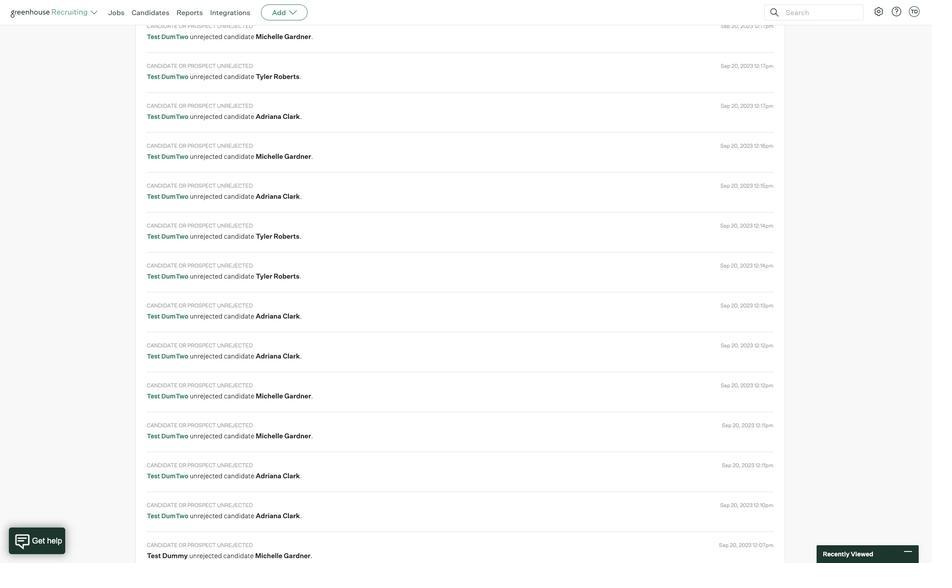 Task type: locate. For each thing, give the bounding box(es) containing it.
sep for 2nd 'test dumtwo' link from the bottom
[[722, 462, 732, 469]]

recently
[[823, 551, 850, 558]]

14 test from the top
[[147, 552, 161, 560]]

adriana inside sep 20, 2023 12:15pm test dumtwo unrejected candidate adriana clark .
[[256, 192, 282, 201]]

20, inside sep 20, 2023 12:13pm test dumtwo unrejected candidate adriana clark .
[[732, 302, 739, 309]]

1 unrejected from the top
[[217, 23, 253, 29]]

clark for sep 20, 2023 12:10pm test dumtwo unrejected candidate adriana clark .
[[283, 512, 300, 520]]

4 clark from the top
[[283, 352, 300, 361]]

. inside sep 20, 2023 12:12pm test dumtwo unrejected candidate adriana clark .
[[300, 352, 302, 361]]

2 vertical spatial roberts
[[274, 272, 300, 281]]

10 unrejected from the top
[[217, 382, 253, 389]]

1 candidate from the top
[[147, 23, 178, 29]]

0 vertical spatial sep 20, 2023 12:14pm test dumtwo unrejected candidate tyler roberts .
[[147, 222, 774, 241]]

0 vertical spatial 12:14pm
[[754, 222, 774, 229]]

sep 20, 2023 12:14pm test dumtwo unrejected candidate tyler roberts . up sep 20, 2023 12:13pm test dumtwo unrejected candidate adriana clark .
[[147, 262, 774, 281]]

. inside sep 20, 2023 12:15pm test dumtwo unrejected candidate adriana clark .
[[300, 192, 302, 201]]

2023 inside sep 20, 2023 12:17pm test dumtwo unrejected candidate michelle gardner .
[[741, 23, 753, 29]]

jobs link
[[108, 8, 125, 17]]

2 vertical spatial tyler
[[256, 272, 272, 281]]

2 tyler from the top
[[256, 232, 272, 241]]

3 clark from the top
[[283, 312, 300, 321]]

tyler
[[256, 72, 272, 81], [256, 232, 272, 241], [256, 272, 272, 281]]

gardner for sep 20, 2023 12:12pm test dumtwo unrejected candidate michelle gardner .
[[285, 392, 311, 401]]

. inside sep 20, 2023 12:17pm test dumtwo unrejected candidate adriana clark .
[[300, 112, 302, 121]]

1 12:11pm from the top
[[756, 422, 774, 429]]

2 test dumtwo link from the top
[[147, 73, 188, 80]]

sep inside the sep 20, 2023 12:17pm test dumtwo unrejected candidate tyler roberts .
[[721, 62, 731, 69]]

unrejected for 4th 'test dumtwo' link from the bottom of the page
[[217, 382, 253, 389]]

2 12:11pm from the top
[[756, 462, 774, 469]]

12:16pm
[[754, 142, 774, 149]]

clark inside sep 20, 2023 12:11pm test dumtwo unrejected candidate adriana clark .
[[283, 472, 300, 481]]

sep for fifth 'test dumtwo' link from the bottom
[[721, 342, 731, 349]]

11 unrejected from the top
[[217, 422, 253, 429]]

test inside sep 20, 2023 12:17pm test dumtwo unrejected candidate michelle gardner .
[[147, 33, 160, 40]]

unrejected for tenth 'test dumtwo' link from the bottom
[[217, 142, 253, 149]]

20, inside sep 20, 2023 12:12pm test dumtwo unrejected candidate adriana clark .
[[732, 342, 740, 349]]

12:12pm inside sep 20, 2023 12:12pm test dumtwo unrejected candidate adriana clark .
[[755, 342, 774, 349]]

1 candidate or prospect unrejected from the top
[[147, 23, 253, 29]]

9 dumtwo from the top
[[161, 353, 188, 360]]

11 dumtwo from the top
[[161, 433, 188, 440]]

sep for 8th 'test dumtwo' link from the bottom
[[721, 222, 730, 229]]

candidate or prospect unrejected for 4th 'test dumtwo' link from the bottom of the page
[[147, 382, 253, 389]]

20, for 6th 'test dumtwo' link from the bottom of the page
[[732, 302, 739, 309]]

20, inside the sep 20, 2023 12:17pm test dumtwo unrejected candidate tyler roberts .
[[732, 62, 740, 69]]

candidate or prospect unrejected for 11th 'test dumtwo' link
[[147, 422, 253, 429]]

7 candidate or prospect unrejected from the top
[[147, 262, 253, 269]]

roberts inside the sep 20, 2023 12:17pm test dumtwo unrejected candidate tyler roberts .
[[274, 72, 300, 81]]

michelle
[[256, 32, 283, 41], [256, 152, 283, 161], [256, 392, 283, 401], [256, 432, 283, 441], [255, 552, 283, 560]]

candidate inside "sep 20, 2023 12:11pm test dumtwo unrejected candidate michelle gardner ."
[[224, 432, 254, 441]]

gardner for sep 20, 2023 12:16pm test dumtwo unrejected candidate michelle gardner .
[[285, 152, 311, 161]]

5 adriana from the top
[[256, 472, 282, 481]]

gardner inside sep 20, 2023 12:17pm test dumtwo unrejected candidate michelle gardner .
[[285, 32, 311, 41]]

4 candidate or prospect unrejected from the top
[[147, 142, 253, 149]]

2 sep 20, 2023 12:14pm test dumtwo unrejected candidate tyler roberts . from the top
[[147, 262, 774, 281]]

clark for sep 20, 2023 12:11pm test dumtwo unrejected candidate adriana clark .
[[283, 472, 300, 481]]

michelle inside sep 20, 2023 12:07pm test dummy unrejected candidate michelle gardner .
[[255, 552, 283, 560]]

clark for sep 20, 2023 12:13pm test dumtwo unrejected candidate adriana clark .
[[283, 312, 300, 321]]

14 or from the top
[[179, 542, 186, 549]]

20, for 8th 'test dumtwo' link from the bottom
[[731, 222, 739, 229]]

michelle inside sep 20, 2023 12:12pm test dumtwo unrejected candidate michelle gardner .
[[256, 392, 283, 401]]

sep inside sep 20, 2023 12:17pm test dumtwo unrejected candidate michelle gardner .
[[721, 23, 731, 29]]

. inside sep 20, 2023 12:16pm test dumtwo unrejected candidate michelle gardner .
[[311, 152, 313, 161]]

2 12:14pm from the top
[[754, 262, 774, 269]]

dumtwo inside sep 20, 2023 12:13pm test dumtwo unrejected candidate adriana clark .
[[161, 313, 188, 320]]

7 test dumtwo link from the top
[[147, 273, 188, 280]]

12:11pm inside "sep 20, 2023 12:11pm test dumtwo unrejected candidate michelle gardner ."
[[756, 422, 774, 429]]

candidate or prospect unrejected for 8th 'test dumtwo' link from the bottom
[[147, 222, 253, 229]]

unrejected
[[190, 32, 223, 41], [190, 72, 223, 81], [190, 112, 223, 121], [190, 152, 223, 161], [190, 192, 223, 201], [190, 232, 223, 241], [190, 272, 223, 281], [190, 312, 223, 321], [190, 352, 223, 361], [190, 392, 223, 401], [190, 432, 223, 441], [190, 472, 223, 481], [190, 512, 223, 520], [189, 552, 222, 560]]

prospect
[[188, 23, 216, 29], [188, 62, 216, 69], [188, 102, 216, 109], [188, 142, 216, 149], [188, 182, 216, 189], [188, 222, 216, 229], [188, 262, 216, 269], [188, 302, 216, 309], [188, 342, 216, 349], [188, 382, 216, 389], [188, 422, 216, 429], [188, 462, 216, 469], [188, 502, 216, 509], [188, 542, 216, 549]]

2023 inside sep 20, 2023 12:10pm test dumtwo unrejected candidate adriana clark .
[[740, 502, 753, 509]]

20,
[[732, 23, 740, 29], [732, 62, 740, 69], [732, 102, 740, 109], [731, 142, 739, 149], [732, 182, 739, 189], [731, 222, 739, 229], [731, 262, 739, 269], [732, 302, 739, 309], [732, 342, 740, 349], [732, 382, 740, 389], [733, 422, 741, 429], [733, 462, 741, 469], [731, 502, 739, 509], [730, 542, 738, 549]]

Search text field
[[784, 6, 856, 19]]

1 12:14pm from the top
[[754, 222, 774, 229]]

unrejected inside sep 20, 2023 12:11pm test dumtwo unrejected candidate adriana clark .
[[190, 472, 223, 481]]

10 dumtwo from the top
[[161, 393, 188, 400]]

unrejected for 8th 'test dumtwo' link from the bottom
[[217, 222, 253, 229]]

dumtwo inside sep 20, 2023 12:16pm test dumtwo unrejected candidate michelle gardner .
[[161, 153, 188, 160]]

gardner inside "sep 20, 2023 12:11pm test dumtwo unrejected candidate michelle gardner ."
[[285, 432, 311, 441]]

6 unrejected from the top
[[217, 222, 253, 229]]

20, inside sep 20, 2023 12:11pm test dumtwo unrejected candidate adriana clark .
[[733, 462, 741, 469]]

12 unrejected from the top
[[217, 462, 253, 469]]

6 candidate or prospect unrejected from the top
[[147, 222, 253, 229]]

candidate or prospect unrejected for seventh 'test dumtwo' link from the bottom
[[147, 262, 253, 269]]

8 candidate or prospect unrejected from the top
[[147, 302, 253, 309]]

tyler for 12th 'test dumtwo' link from the bottom
[[256, 72, 272, 81]]

configure image
[[874, 6, 885, 17]]

1 prospect from the top
[[188, 23, 216, 29]]

sep inside sep 20, 2023 12:13pm test dumtwo unrejected candidate adriana clark .
[[721, 302, 730, 309]]

0 vertical spatial 12:12pm
[[755, 342, 774, 349]]

sep inside sep 20, 2023 12:12pm test dumtwo unrejected candidate michelle gardner .
[[721, 382, 731, 389]]

adriana
[[256, 112, 282, 121], [256, 192, 282, 201], [256, 312, 282, 321], [256, 352, 282, 361], [256, 472, 282, 481], [256, 512, 282, 520]]

adriana inside sep 20, 2023 12:13pm test dumtwo unrejected candidate adriana clark .
[[256, 312, 282, 321]]

sep 20, 2023 12:14pm test dumtwo unrejected candidate tyler roberts . down sep 20, 2023 12:15pm test dumtwo unrejected candidate adriana clark .
[[147, 222, 774, 241]]

2023 inside the sep 20, 2023 12:17pm test dumtwo unrejected candidate tyler roberts .
[[741, 62, 753, 69]]

3 test dumtwo link from the top
[[147, 113, 188, 120]]

4 unrejected from the top
[[217, 142, 253, 149]]

11 or from the top
[[179, 422, 186, 429]]

unrejected inside the sep 20, 2023 12:17pm test dumtwo unrejected candidate tyler roberts .
[[190, 72, 223, 81]]

12 prospect from the top
[[188, 462, 216, 469]]

1 vertical spatial 12:12pm
[[755, 382, 774, 389]]

michelle inside "sep 20, 2023 12:11pm test dumtwo unrejected candidate michelle gardner ."
[[256, 432, 283, 441]]

12 candidate or prospect unrejected from the top
[[147, 462, 253, 469]]

sep 20, 2023 12:15pm test dumtwo unrejected candidate adriana clark .
[[147, 182, 774, 201]]

dumtwo inside sep 20, 2023 12:10pm test dumtwo unrejected candidate adriana clark .
[[161, 512, 188, 520]]

2 12:12pm from the top
[[755, 382, 774, 389]]

1 vertical spatial sep 20, 2023 12:14pm test dumtwo unrejected candidate tyler roberts .
[[147, 262, 774, 281]]

sep inside sep 20, 2023 12:07pm test dummy unrejected candidate michelle gardner .
[[719, 542, 729, 549]]

1 vertical spatial 12:14pm
[[754, 262, 774, 269]]

9 unrejected from the top
[[217, 342, 253, 349]]

3 or from the top
[[179, 102, 186, 109]]

adriana for sep 20, 2023 12:15pm test dumtwo unrejected candidate adriana clark .
[[256, 192, 282, 201]]

unrejected inside sep 20, 2023 12:17pm test dumtwo unrejected candidate adriana clark .
[[190, 112, 223, 121]]

5 clark from the top
[[283, 472, 300, 481]]

4 or from the top
[[179, 142, 186, 149]]

sep inside sep 20, 2023 12:11pm test dumtwo unrejected candidate adriana clark .
[[722, 462, 732, 469]]

0 vertical spatial roberts
[[274, 72, 300, 81]]

4 dumtwo from the top
[[161, 153, 188, 160]]

6 adriana from the top
[[256, 512, 282, 520]]

6 prospect from the top
[[188, 222, 216, 229]]

12:11pm
[[756, 422, 774, 429], [756, 462, 774, 469]]

1 vertical spatial 12:17pm
[[755, 62, 774, 69]]

unrejected for 2nd 'test dumtwo' link from the bottom
[[217, 462, 253, 469]]

sep 20, 2023 12:12pm test dumtwo unrejected candidate adriana clark .
[[147, 342, 774, 361]]

4 prospect from the top
[[188, 142, 216, 149]]

adriana for sep 20, 2023 12:17pm test dumtwo unrejected candidate adriana clark .
[[256, 112, 282, 121]]

sep inside "sep 20, 2023 12:11pm test dumtwo unrejected candidate michelle gardner ."
[[722, 422, 732, 429]]

clark
[[283, 112, 300, 121], [283, 192, 300, 201], [283, 312, 300, 321], [283, 352, 300, 361], [283, 472, 300, 481], [283, 512, 300, 520]]

11 test from the top
[[147, 433, 160, 440]]

michelle inside sep 20, 2023 12:16pm test dumtwo unrejected candidate michelle gardner .
[[256, 152, 283, 161]]

sep inside sep 20, 2023 12:10pm test dumtwo unrejected candidate adriana clark .
[[720, 502, 730, 509]]

candidate or prospect unrejected
[[147, 23, 253, 29], [147, 62, 253, 69], [147, 102, 253, 109], [147, 142, 253, 149], [147, 182, 253, 189], [147, 222, 253, 229], [147, 262, 253, 269], [147, 302, 253, 309], [147, 342, 253, 349], [147, 382, 253, 389], [147, 422, 253, 429], [147, 462, 253, 469], [147, 502, 253, 509], [147, 542, 253, 549]]

12 test from the top
[[147, 473, 160, 480]]

. inside sep 20, 2023 12:17pm test dumtwo unrejected candidate michelle gardner .
[[311, 32, 313, 41]]

8 unrejected from the top
[[217, 302, 253, 309]]

michelle inside sep 20, 2023 12:17pm test dumtwo unrejected candidate michelle gardner .
[[256, 32, 283, 41]]

12:14pm down 12:15pm
[[754, 222, 774, 229]]

unrejected inside sep 20, 2023 12:17pm test dumtwo unrejected candidate michelle gardner .
[[190, 32, 223, 41]]

12:17pm inside sep 20, 2023 12:17pm test dumtwo unrejected candidate michelle gardner .
[[755, 23, 774, 29]]

9 candidate or prospect unrejected from the top
[[147, 342, 253, 349]]

20, inside sep 20, 2023 12:12pm test dumtwo unrejected candidate michelle gardner .
[[732, 382, 740, 389]]

.
[[311, 32, 313, 41], [300, 72, 302, 81], [300, 112, 302, 121], [311, 152, 313, 161], [300, 192, 302, 201], [300, 232, 302, 241], [300, 272, 302, 281], [300, 312, 302, 321], [300, 352, 302, 361], [311, 392, 313, 401], [311, 432, 313, 441], [300, 472, 302, 481], [300, 512, 302, 520], [311, 552, 313, 560]]

7 unrejected from the top
[[217, 262, 253, 269]]

candidate
[[147, 23, 178, 29], [147, 62, 178, 69], [147, 102, 178, 109], [147, 142, 178, 149], [147, 182, 178, 189], [147, 222, 178, 229], [147, 262, 178, 269], [147, 302, 178, 309], [147, 342, 178, 349], [147, 382, 178, 389], [147, 422, 178, 429], [147, 462, 178, 469], [147, 502, 178, 509], [147, 542, 178, 549]]

0 vertical spatial 12:11pm
[[756, 422, 774, 429]]

michelle for sep 20, 2023 12:07pm test dummy unrejected candidate michelle gardner .
[[255, 552, 283, 560]]

jobs
[[108, 8, 125, 17]]

sep inside sep 20, 2023 12:16pm test dumtwo unrejected candidate michelle gardner .
[[721, 142, 730, 149]]

sep 20, 2023 12:11pm test dumtwo unrejected candidate adriana clark .
[[147, 462, 774, 481]]

20, for tenth 'test dumtwo' link from the bottom
[[731, 142, 739, 149]]

. inside sep 20, 2023 12:13pm test dumtwo unrejected candidate adriana clark .
[[300, 312, 302, 321]]

3 candidate from the top
[[147, 102, 178, 109]]

sep 20, 2023 12:14pm test dumtwo unrejected candidate tyler roberts .
[[147, 222, 774, 241], [147, 262, 774, 281]]

unrejected inside sep 20, 2023 12:12pm test dumtwo unrejected candidate michelle gardner .
[[190, 392, 223, 401]]

clark inside sep 20, 2023 12:17pm test dumtwo unrejected candidate adriana clark .
[[283, 112, 300, 121]]

. inside sep 20, 2023 12:10pm test dumtwo unrejected candidate adriana clark .
[[300, 512, 302, 520]]

6 dumtwo from the top
[[161, 233, 188, 240]]

1 vertical spatial 12:11pm
[[756, 462, 774, 469]]

5 candidate from the top
[[147, 182, 178, 189]]

0 vertical spatial tyler
[[256, 72, 272, 81]]

12:14pm
[[754, 222, 774, 229], [754, 262, 774, 269]]

6 clark from the top
[[283, 512, 300, 520]]

2023 inside sep 20, 2023 12:13pm test dumtwo unrejected candidate adriana clark .
[[741, 302, 753, 309]]

adriana inside sep 20, 2023 12:12pm test dumtwo unrejected candidate adriana clark .
[[256, 352, 282, 361]]

candidate inside sep 20, 2023 12:16pm test dumtwo unrejected candidate michelle gardner .
[[224, 152, 254, 161]]

test inside the sep 20, 2023 12:17pm test dumtwo unrejected candidate tyler roberts .
[[147, 73, 160, 80]]

2023
[[741, 23, 753, 29], [741, 62, 753, 69], [741, 102, 753, 109], [741, 142, 753, 149], [741, 182, 753, 189], [740, 222, 753, 229], [740, 262, 753, 269], [741, 302, 753, 309], [741, 342, 754, 349], [741, 382, 754, 389], [742, 422, 755, 429], [742, 462, 755, 469], [740, 502, 753, 509], [739, 542, 752, 549]]

10 candidate from the top
[[147, 382, 178, 389]]

integrations link
[[210, 8, 250, 17]]

12:12pm inside sep 20, 2023 12:12pm test dumtwo unrejected candidate michelle gardner .
[[755, 382, 774, 389]]

20, for 9th 'test dumtwo' link from the bottom of the page
[[732, 182, 739, 189]]

1 dumtwo from the top
[[161, 33, 188, 40]]

12:07pm
[[753, 542, 774, 549]]

5 unrejected from the top
[[217, 182, 253, 189]]

dumtwo inside sep 20, 2023 12:15pm test dumtwo unrejected candidate adriana clark .
[[161, 193, 188, 200]]

adriana for sep 20, 2023 12:12pm test dumtwo unrejected candidate adriana clark .
[[256, 352, 282, 361]]

12:17pm inside sep 20, 2023 12:17pm test dumtwo unrejected candidate adriana clark .
[[755, 102, 774, 109]]

13 candidate or prospect unrejected from the top
[[147, 502, 253, 509]]

1 test from the top
[[147, 33, 160, 40]]

gardner inside sep 20, 2023 12:12pm test dumtwo unrejected candidate michelle gardner .
[[285, 392, 311, 401]]

20, inside sep 20, 2023 12:17pm test dumtwo unrejected candidate adriana clark .
[[732, 102, 740, 109]]

tyler inside the sep 20, 2023 12:17pm test dumtwo unrejected candidate tyler roberts .
[[256, 72, 272, 81]]

12 dumtwo from the top
[[161, 473, 188, 480]]

michelle for sep 20, 2023 12:16pm test dumtwo unrejected candidate michelle gardner .
[[256, 152, 283, 161]]

add button
[[261, 4, 308, 20]]

2 12:17pm from the top
[[755, 62, 774, 69]]

12:15pm
[[754, 182, 774, 189]]

candidate inside sep 20, 2023 12:12pm test dumtwo unrejected candidate michelle gardner .
[[224, 392, 254, 401]]

test inside sep 20, 2023 12:15pm test dumtwo unrejected candidate adriana clark .
[[147, 193, 160, 200]]

reports link
[[177, 8, 203, 17]]

11 test dumtwo link from the top
[[147, 433, 188, 440]]

unrejected for 1st 'test dumtwo' link from the top
[[217, 23, 253, 29]]

sep 20, 2023 12:13pm test dumtwo unrejected candidate adriana clark .
[[147, 302, 774, 321]]

dumtwo inside sep 20, 2023 12:17pm test dumtwo unrejected candidate adriana clark .
[[161, 113, 188, 120]]

clark inside sep 20, 2023 12:15pm test dumtwo unrejected candidate adriana clark .
[[283, 192, 300, 201]]

candidates link
[[132, 8, 169, 17]]

dumtwo
[[161, 33, 188, 40], [161, 73, 188, 80], [161, 113, 188, 120], [161, 153, 188, 160], [161, 193, 188, 200], [161, 233, 188, 240], [161, 273, 188, 280], [161, 313, 188, 320], [161, 353, 188, 360], [161, 393, 188, 400], [161, 433, 188, 440], [161, 473, 188, 480], [161, 512, 188, 520]]

sep 20, 2023 12:17pm test dumtwo unrejected candidate tyler roberts .
[[147, 62, 774, 81]]

20, for 11th 'test dumtwo' link
[[733, 422, 741, 429]]

12:14pm up the 12:13pm
[[754, 262, 774, 269]]

clark inside sep 20, 2023 12:12pm test dumtwo unrejected candidate adriana clark .
[[283, 352, 300, 361]]

20, for 4th 'test dumtwo' link from the bottom of the page
[[732, 382, 740, 389]]

12:12pm for adriana clark
[[755, 342, 774, 349]]

candidate or prospect unrejected for tenth 'test dumtwo' link from the bottom
[[147, 142, 253, 149]]

1 vertical spatial tyler
[[256, 232, 272, 241]]

sep 20, 2023 12:11pm test dumtwo unrejected candidate michelle gardner .
[[147, 422, 774, 441]]

1 vertical spatial roberts
[[274, 232, 300, 241]]

unrejected for 11th 'test dumtwo' link from the bottom
[[217, 102, 253, 109]]

unrejected
[[217, 23, 253, 29], [217, 62, 253, 69], [217, 102, 253, 109], [217, 142, 253, 149], [217, 182, 253, 189], [217, 222, 253, 229], [217, 262, 253, 269], [217, 302, 253, 309], [217, 342, 253, 349], [217, 382, 253, 389], [217, 422, 253, 429], [217, 462, 253, 469], [217, 502, 253, 509], [217, 542, 253, 549]]

12:14pm for 8th 'test dumtwo' link from the bottom
[[754, 222, 774, 229]]

test inside sep 20, 2023 12:12pm test dumtwo unrejected candidate michelle gardner .
[[147, 393, 160, 400]]

2 vertical spatial 12:17pm
[[755, 102, 774, 109]]

8 or from the top
[[179, 302, 186, 309]]

7 test from the top
[[147, 273, 160, 280]]

12:11pm for michelle gardner
[[756, 422, 774, 429]]

20, inside sep 20, 2023 12:16pm test dumtwo unrejected candidate michelle gardner .
[[731, 142, 739, 149]]

1 clark from the top
[[283, 112, 300, 121]]

candidate inside sep 20, 2023 12:15pm test dumtwo unrejected candidate adriana clark .
[[224, 192, 254, 201]]

3 12:17pm from the top
[[755, 102, 774, 109]]

test inside "sep 20, 2023 12:11pm test dumtwo unrejected candidate michelle gardner ."
[[147, 433, 160, 440]]

9 test from the top
[[147, 353, 160, 360]]

gardner
[[285, 32, 311, 41], [285, 152, 311, 161], [285, 392, 311, 401], [285, 432, 311, 441], [284, 552, 311, 560]]

12:11pm for adriana clark
[[756, 462, 774, 469]]

14 prospect from the top
[[188, 542, 216, 549]]

8 dumtwo from the top
[[161, 313, 188, 320]]

adriana for sep 20, 2023 12:13pm test dumtwo unrejected candidate adriana clark .
[[256, 312, 282, 321]]

td
[[911, 8, 918, 15]]

clark inside sep 20, 2023 12:13pm test dumtwo unrejected candidate adriana clark .
[[283, 312, 300, 321]]

candidate
[[224, 32, 254, 41], [224, 72, 254, 81], [224, 112, 254, 121], [224, 152, 254, 161], [224, 192, 254, 201], [224, 232, 254, 241], [224, 272, 254, 281], [224, 312, 254, 321], [224, 352, 254, 361], [224, 392, 254, 401], [224, 432, 254, 441], [224, 472, 254, 481], [224, 512, 254, 520], [223, 552, 254, 560]]

12:17pm
[[755, 23, 774, 29], [755, 62, 774, 69], [755, 102, 774, 109]]

gardner inside sep 20, 2023 12:16pm test dumtwo unrejected candidate michelle gardner .
[[285, 152, 311, 161]]

clark inside sep 20, 2023 12:10pm test dumtwo unrejected candidate adriana clark .
[[283, 512, 300, 520]]

4 test from the top
[[147, 153, 160, 160]]

1 adriana from the top
[[256, 112, 282, 121]]

3 roberts from the top
[[274, 272, 300, 281]]

sep 20, 2023 12:17pm test dumtwo unrejected candidate adriana clark .
[[147, 102, 774, 121]]

1 sep 20, 2023 12:14pm test dumtwo unrejected candidate tyler roberts . from the top
[[147, 222, 774, 241]]

roberts
[[274, 72, 300, 81], [274, 232, 300, 241], [274, 272, 300, 281]]

20, for 1st 'test dumtwo' link from the top
[[732, 23, 740, 29]]

sep
[[721, 23, 731, 29], [721, 62, 731, 69], [721, 102, 731, 109], [721, 142, 730, 149], [721, 182, 730, 189], [721, 222, 730, 229], [721, 262, 730, 269], [721, 302, 730, 309], [721, 342, 731, 349], [721, 382, 731, 389], [722, 422, 732, 429], [722, 462, 732, 469], [720, 502, 730, 509], [719, 542, 729, 549]]

adriana inside sep 20, 2023 12:10pm test dumtwo unrejected candidate adriana clark .
[[256, 512, 282, 520]]

0 vertical spatial 12:17pm
[[755, 23, 774, 29]]

8 candidate from the top
[[147, 302, 178, 309]]

5 dumtwo from the top
[[161, 193, 188, 200]]

or
[[179, 23, 186, 29], [179, 62, 186, 69], [179, 102, 186, 109], [179, 142, 186, 149], [179, 182, 186, 189], [179, 222, 186, 229], [179, 262, 186, 269], [179, 302, 186, 309], [179, 342, 186, 349], [179, 382, 186, 389], [179, 422, 186, 429], [179, 462, 186, 469], [179, 502, 186, 509], [179, 542, 186, 549]]

3 dumtwo from the top
[[161, 113, 188, 120]]

sep for 9th 'test dumtwo' link from the bottom of the page
[[721, 182, 730, 189]]

sep for seventh 'test dumtwo' link from the bottom
[[721, 262, 730, 269]]

12:12pm
[[755, 342, 774, 349], [755, 382, 774, 389]]

test
[[147, 33, 160, 40], [147, 73, 160, 80], [147, 113, 160, 120], [147, 153, 160, 160], [147, 193, 160, 200], [147, 233, 160, 240], [147, 273, 160, 280], [147, 313, 160, 320], [147, 353, 160, 360], [147, 393, 160, 400], [147, 433, 160, 440], [147, 473, 160, 480], [147, 512, 160, 520], [147, 552, 161, 560]]

candidate or prospect unrejected for 12th 'test dumtwo' link from the bottom
[[147, 62, 253, 69]]

test dumtwo link
[[147, 33, 188, 40], [147, 73, 188, 80], [147, 113, 188, 120], [147, 153, 188, 160], [147, 193, 188, 200], [147, 233, 188, 240], [147, 273, 188, 280], [147, 313, 188, 320], [147, 353, 188, 360], [147, 393, 188, 400], [147, 433, 188, 440], [147, 473, 188, 480], [147, 512, 188, 520]]

3 tyler from the top
[[256, 272, 272, 281]]

sep for tenth 'test dumtwo' link from the bottom
[[721, 142, 730, 149]]

unrejected for 13th 'test dumtwo' link
[[217, 502, 253, 509]]



Task type: vqa. For each thing, say whether or not it's contained in the screenshot.
Reset on the top left of page
no



Task type: describe. For each thing, give the bounding box(es) containing it.
candidate or prospect unrejected for 9th 'test dumtwo' link from the bottom of the page
[[147, 182, 253, 189]]

td button
[[908, 4, 922, 19]]

12:17pm for tyler roberts
[[755, 62, 774, 69]]

candidate inside sep 20, 2023 12:17pm test dumtwo unrejected candidate michelle gardner .
[[224, 32, 254, 41]]

roberts for seventh 'test dumtwo' link from the bottom
[[274, 272, 300, 281]]

sep for 13th 'test dumtwo' link
[[720, 502, 730, 509]]

14 unrejected from the top
[[217, 542, 253, 549]]

9 candidate from the top
[[147, 342, 178, 349]]

2023 inside sep 20, 2023 12:16pm test dumtwo unrejected candidate michelle gardner .
[[741, 142, 753, 149]]

3 prospect from the top
[[188, 102, 216, 109]]

8 prospect from the top
[[188, 302, 216, 309]]

2023 inside sep 20, 2023 12:12pm test dumtwo unrejected candidate michelle gardner .
[[741, 382, 754, 389]]

12 candidate from the top
[[147, 462, 178, 469]]

13 test dumtwo link from the top
[[147, 512, 188, 520]]

12:10pm
[[754, 502, 774, 509]]

8 test dumtwo link from the top
[[147, 313, 188, 320]]

5 prospect from the top
[[188, 182, 216, 189]]

6 or from the top
[[179, 222, 186, 229]]

12:12pm for michelle gardner
[[755, 382, 774, 389]]

10 prospect from the top
[[188, 382, 216, 389]]

12 test dumtwo link from the top
[[147, 473, 188, 480]]

12:14pm for seventh 'test dumtwo' link from the bottom
[[754, 262, 774, 269]]

tyler for 8th 'test dumtwo' link from the bottom
[[256, 232, 272, 241]]

unrejected inside sep 20, 2023 12:16pm test dumtwo unrejected candidate michelle gardner .
[[190, 152, 223, 161]]

test inside sep 20, 2023 12:13pm test dumtwo unrejected candidate adriana clark .
[[147, 313, 160, 320]]

13 prospect from the top
[[188, 502, 216, 509]]

13 candidate from the top
[[147, 502, 178, 509]]

20, for 2nd 'test dumtwo' link from the bottom
[[733, 462, 741, 469]]

2 candidate from the top
[[147, 62, 178, 69]]

candidate inside the sep 20, 2023 12:17pm test dumtwo unrejected candidate tyler roberts .
[[224, 72, 254, 81]]

unrejected inside sep 20, 2023 12:15pm test dumtwo unrejected candidate adriana clark .
[[190, 192, 223, 201]]

sep 20, 2023 12:17pm test dumtwo unrejected candidate michelle gardner .
[[147, 23, 774, 41]]

sep for 4th 'test dumtwo' link from the bottom of the page
[[721, 382, 731, 389]]

sep for 11th 'test dumtwo' link from the bottom
[[721, 102, 731, 109]]

13 or from the top
[[179, 502, 186, 509]]

20, for 12th 'test dumtwo' link from the bottom
[[732, 62, 740, 69]]

test inside sep 20, 2023 12:12pm test dumtwo unrejected candidate adriana clark .
[[147, 353, 160, 360]]

1 or from the top
[[179, 23, 186, 29]]

sep 20, 2023 12:16pm test dumtwo unrejected candidate michelle gardner .
[[147, 142, 774, 161]]

11 prospect from the top
[[188, 422, 216, 429]]

candidate or prospect unrejected for 2nd 'test dumtwo' link from the bottom
[[147, 462, 253, 469]]

michelle for sep 20, 2023 12:11pm test dumtwo unrejected candidate michelle gardner .
[[256, 432, 283, 441]]

unrejected for 12th 'test dumtwo' link from the bottom
[[217, 62, 253, 69]]

2 prospect from the top
[[188, 62, 216, 69]]

clark for sep 20, 2023 12:17pm test dumtwo unrejected candidate adriana clark .
[[283, 112, 300, 121]]

unrejected for 11th 'test dumtwo' link
[[217, 422, 253, 429]]

test inside sep 20, 2023 12:17pm test dumtwo unrejected candidate adriana clark .
[[147, 113, 160, 120]]

9 test dumtwo link from the top
[[147, 353, 188, 360]]

20, inside sep 20, 2023 12:07pm test dummy unrejected candidate michelle gardner .
[[730, 542, 738, 549]]

candidate inside sep 20, 2023 12:10pm test dumtwo unrejected candidate adriana clark .
[[224, 512, 254, 520]]

12 or from the top
[[179, 462, 186, 469]]

1 test dumtwo link from the top
[[147, 33, 188, 40]]

clark for sep 20, 2023 12:12pm test dumtwo unrejected candidate adriana clark .
[[283, 352, 300, 361]]

sep for 6th 'test dumtwo' link from the bottom of the page
[[721, 302, 730, 309]]

6 test dumtwo link from the top
[[147, 233, 188, 240]]

test inside sep 20, 2023 12:07pm test dummy unrejected candidate michelle gardner .
[[147, 552, 161, 560]]

dummy
[[162, 552, 188, 560]]

. inside the sep 20, 2023 12:17pm test dumtwo unrejected candidate tyler roberts .
[[300, 72, 302, 81]]

unrejected inside "sep 20, 2023 12:11pm test dumtwo unrejected candidate michelle gardner ."
[[190, 432, 223, 441]]

gardner for sep 20, 2023 12:11pm test dumtwo unrejected candidate michelle gardner .
[[285, 432, 311, 441]]

6 test from the top
[[147, 233, 160, 240]]

12:17pm for michelle gardner
[[755, 23, 774, 29]]

sep 20, 2023 12:12pm test dumtwo unrejected candidate michelle gardner .
[[147, 382, 774, 401]]

2023 inside sep 20, 2023 12:17pm test dumtwo unrejected candidate adriana clark .
[[741, 102, 753, 109]]

14 candidate or prospect unrejected from the top
[[147, 542, 253, 549]]

reports
[[177, 8, 203, 17]]

test inside sep 20, 2023 12:11pm test dumtwo unrejected candidate adriana clark .
[[147, 473, 160, 480]]

sep for 11th 'test dumtwo' link
[[722, 422, 732, 429]]

candidate inside sep 20, 2023 12:13pm test dumtwo unrejected candidate adriana clark .
[[224, 312, 254, 321]]

candidate inside sep 20, 2023 12:12pm test dumtwo unrejected candidate adriana clark .
[[224, 352, 254, 361]]

7 or from the top
[[179, 262, 186, 269]]

sep 20, 2023 12:10pm test dumtwo unrejected candidate adriana clark .
[[147, 502, 774, 520]]

dumtwo inside "sep 20, 2023 12:11pm test dumtwo unrejected candidate michelle gardner ."
[[161, 433, 188, 440]]

2 or from the top
[[179, 62, 186, 69]]

unrejected inside sep 20, 2023 12:10pm test dumtwo unrejected candidate adriana clark .
[[190, 512, 223, 520]]

unrejected inside sep 20, 2023 12:13pm test dumtwo unrejected candidate adriana clark .
[[190, 312, 223, 321]]

5 test dumtwo link from the top
[[147, 193, 188, 200]]

2023 inside sep 20, 2023 12:12pm test dumtwo unrejected candidate adriana clark .
[[741, 342, 754, 349]]

recently viewed
[[823, 551, 874, 558]]

2023 inside sep 20, 2023 12:07pm test dummy unrejected candidate michelle gardner .
[[739, 542, 752, 549]]

unrejected inside sep 20, 2023 12:07pm test dummy unrejected candidate michelle gardner .
[[189, 552, 222, 560]]

4 test dumtwo link from the top
[[147, 153, 188, 160]]

integrations
[[210, 8, 250, 17]]

. inside sep 20, 2023 12:07pm test dummy unrejected candidate michelle gardner .
[[311, 552, 313, 560]]

sep for 12th 'test dumtwo' link from the bottom
[[721, 62, 731, 69]]

10 test dumtwo link from the top
[[147, 393, 188, 400]]

9 or from the top
[[179, 342, 186, 349]]

. inside "sep 20, 2023 12:11pm test dumtwo unrejected candidate michelle gardner ."
[[311, 432, 313, 441]]

candidate inside sep 20, 2023 12:11pm test dumtwo unrejected candidate adriana clark .
[[224, 472, 254, 481]]

20, for 11th 'test dumtwo' link from the bottom
[[732, 102, 740, 109]]

test inside sep 20, 2023 12:16pm test dumtwo unrejected candidate michelle gardner .
[[147, 153, 160, 160]]

unrejected for 9th 'test dumtwo' link from the bottom of the page
[[217, 182, 253, 189]]

7 dumtwo from the top
[[161, 273, 188, 280]]

add
[[272, 8, 286, 17]]

unrejected for fifth 'test dumtwo' link from the bottom
[[217, 342, 253, 349]]

4 candidate from the top
[[147, 142, 178, 149]]

dumtwo inside the sep 20, 2023 12:17pm test dumtwo unrejected candidate tyler roberts .
[[161, 73, 188, 80]]

dumtwo inside sep 20, 2023 12:17pm test dumtwo unrejected candidate michelle gardner .
[[161, 33, 188, 40]]

dumtwo inside sep 20, 2023 12:11pm test dumtwo unrejected candidate adriana clark .
[[161, 473, 188, 480]]

roberts for 12th 'test dumtwo' link from the bottom
[[274, 72, 300, 81]]

12:13pm
[[754, 302, 774, 309]]

adriana for sep 20, 2023 12:10pm test dumtwo unrejected candidate adriana clark .
[[256, 512, 282, 520]]

7 candidate from the top
[[147, 262, 178, 269]]

9 prospect from the top
[[188, 342, 216, 349]]

14 candidate from the top
[[147, 542, 178, 549]]

candidate or prospect unrejected for 11th 'test dumtwo' link from the bottom
[[147, 102, 253, 109]]

candidate or prospect unrejected for 1st 'test dumtwo' link from the top
[[147, 23, 253, 29]]

candidates
[[132, 8, 169, 17]]

unrejected for seventh 'test dumtwo' link from the bottom
[[217, 262, 253, 269]]

candidate or prospect unrejected for 13th 'test dumtwo' link
[[147, 502, 253, 509]]

20, for fifth 'test dumtwo' link from the bottom
[[732, 342, 740, 349]]

dumtwo inside sep 20, 2023 12:12pm test dumtwo unrejected candidate adriana clark .
[[161, 353, 188, 360]]

2023 inside "sep 20, 2023 12:11pm test dumtwo unrejected candidate michelle gardner ."
[[742, 422, 755, 429]]

. inside sep 20, 2023 12:12pm test dumtwo unrejected candidate michelle gardner .
[[311, 392, 313, 401]]

dumtwo inside sep 20, 2023 12:12pm test dumtwo unrejected candidate michelle gardner .
[[161, 393, 188, 400]]

candidate or prospect unrejected for 6th 'test dumtwo' link from the bottom of the page
[[147, 302, 253, 309]]

2023 inside sep 20, 2023 12:11pm test dumtwo unrejected candidate adriana clark .
[[742, 462, 755, 469]]

candidate inside sep 20, 2023 12:17pm test dumtwo unrejected candidate adriana clark .
[[224, 112, 254, 121]]

roberts for 8th 'test dumtwo' link from the bottom
[[274, 232, 300, 241]]

greenhouse recruiting image
[[11, 7, 91, 18]]

unrejected for 6th 'test dumtwo' link from the bottom of the page
[[217, 302, 253, 309]]

. inside sep 20, 2023 12:11pm test dumtwo unrejected candidate adriana clark .
[[300, 472, 302, 481]]

11 candidate from the top
[[147, 422, 178, 429]]

adriana for sep 20, 2023 12:11pm test dumtwo unrejected candidate adriana clark .
[[256, 472, 282, 481]]

sep 20, 2023 12:07pm test dummy unrejected candidate michelle gardner .
[[147, 542, 774, 560]]

20, for seventh 'test dumtwo' link from the bottom
[[731, 262, 739, 269]]

10 or from the top
[[179, 382, 186, 389]]

gardner for sep 20, 2023 12:07pm test dummy unrejected candidate michelle gardner .
[[284, 552, 311, 560]]

viewed
[[851, 551, 874, 558]]

2023 inside sep 20, 2023 12:15pm test dumtwo unrejected candidate adriana clark .
[[741, 182, 753, 189]]

clark for sep 20, 2023 12:15pm test dumtwo unrejected candidate adriana clark .
[[283, 192, 300, 201]]

5 or from the top
[[179, 182, 186, 189]]

candidate inside sep 20, 2023 12:07pm test dummy unrejected candidate michelle gardner .
[[223, 552, 254, 560]]

test inside sep 20, 2023 12:10pm test dumtwo unrejected candidate adriana clark .
[[147, 512, 160, 520]]

td button
[[909, 6, 920, 17]]

6 candidate from the top
[[147, 222, 178, 229]]

unrejected inside sep 20, 2023 12:12pm test dumtwo unrejected candidate adriana clark .
[[190, 352, 223, 361]]

7 prospect from the top
[[188, 262, 216, 269]]

gardner for sep 20, 2023 12:17pm test dumtwo unrejected candidate michelle gardner .
[[285, 32, 311, 41]]

michelle for sep 20, 2023 12:17pm test dumtwo unrejected candidate michelle gardner .
[[256, 32, 283, 41]]

12:17pm for adriana clark
[[755, 102, 774, 109]]

sep for 1st 'test dumtwo' link from the top
[[721, 23, 731, 29]]

candidate or prospect unrejected for fifth 'test dumtwo' link from the bottom
[[147, 342, 253, 349]]

tyler for seventh 'test dumtwo' link from the bottom
[[256, 272, 272, 281]]

michelle for sep 20, 2023 12:12pm test dumtwo unrejected candidate michelle gardner .
[[256, 392, 283, 401]]

20, for 13th 'test dumtwo' link
[[731, 502, 739, 509]]



